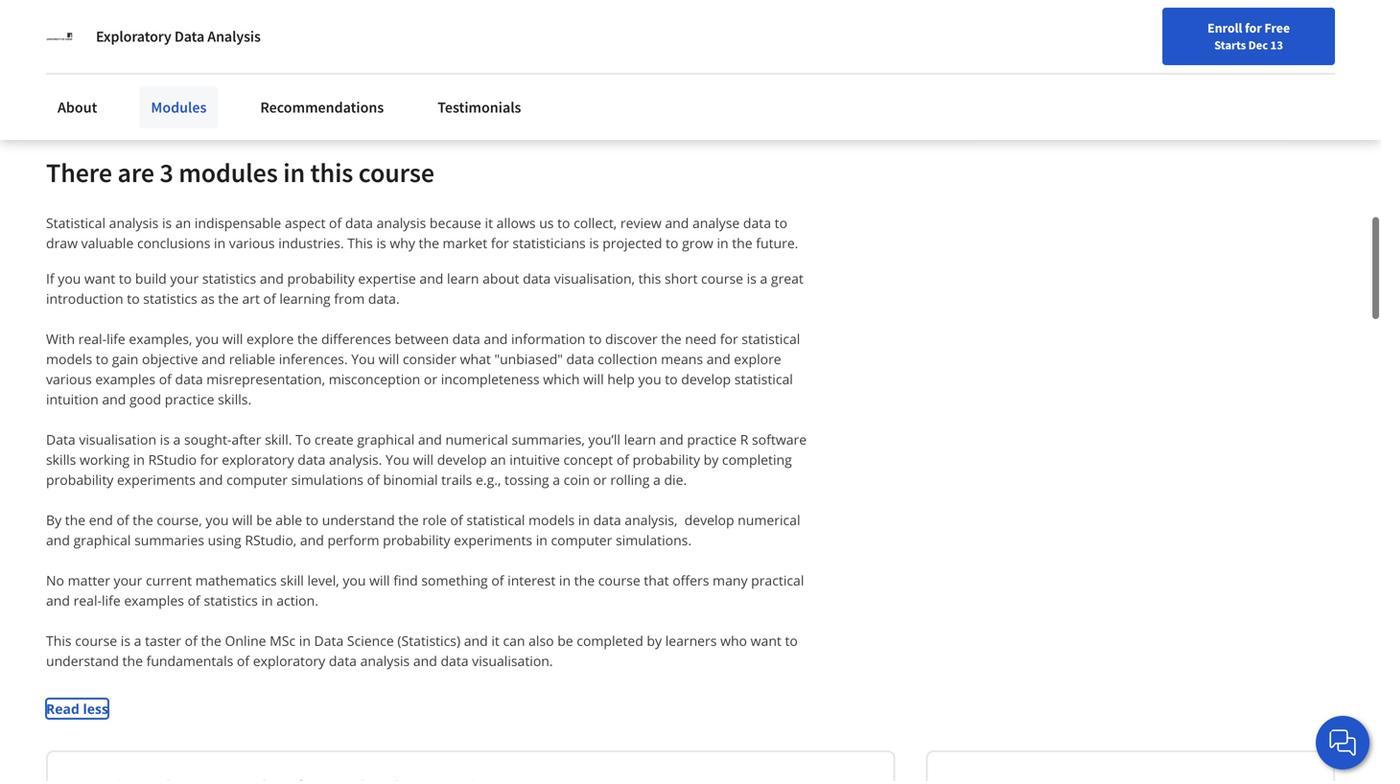 Task type: locate. For each thing, give the bounding box(es) containing it.
your right "matter"
[[114, 572, 142, 590]]

mathematics
[[195, 572, 277, 590]]

a up rstudio
[[173, 431, 181, 449]]

1 vertical spatial this
[[46, 632, 72, 651]]

matter
[[68, 572, 110, 590]]

0 vertical spatial various
[[229, 234, 275, 253]]

life up gain
[[107, 330, 125, 348]]

this
[[348, 234, 373, 253], [46, 632, 72, 651]]

analysis up why
[[377, 214, 426, 232]]

0 horizontal spatial numerical
[[446, 431, 508, 449]]

1 horizontal spatial an
[[490, 451, 506, 469]]

in right msc
[[299, 632, 311, 651]]

1 vertical spatial learn
[[624, 431, 656, 449]]

less
[[83, 701, 108, 719]]

and right "media"
[[234, 37, 259, 56]]

0 vertical spatial develop
[[681, 371, 731, 389]]

probability
[[287, 270, 355, 288], [633, 451, 700, 469], [46, 471, 114, 489], [383, 532, 450, 550]]

1 vertical spatial it
[[485, 214, 493, 232]]

industries.
[[278, 234, 344, 253]]

1 horizontal spatial this
[[348, 234, 373, 253]]

for down allows
[[491, 234, 509, 253]]

1 vertical spatial experiments
[[454, 532, 533, 550]]

1 horizontal spatial practice
[[687, 431, 737, 449]]

of up the fundamentals
[[185, 632, 197, 651]]

your
[[218, 14, 247, 33], [277, 37, 306, 56], [170, 270, 199, 288], [114, 572, 142, 590]]

2 vertical spatial it
[[491, 632, 500, 651]]

1 vertical spatial various
[[46, 371, 92, 389]]

to left the build
[[119, 270, 132, 288]]

0 vertical spatial an
[[175, 214, 191, 232]]

0 horizontal spatial practice
[[165, 391, 214, 409]]

2 horizontal spatial this
[[639, 270, 661, 288]]

and inside 'statistical analysis is an indispensable aspect of data analysis because it allows us to collect, review and analyse data to draw valuable conclusions in various industries. this is why the market for statisticians is projected to grow in the future.'
[[665, 214, 689, 232]]

this right add
[[107, 14, 131, 33]]

0 vertical spatial it
[[119, 37, 128, 56]]

if you want to build your statistics and probability expertise and learn about data visualisation, this short course is a great introduction to statistics as the art of learning from data. with real-life examples, you will explore the differences between data and information to discover the need for statistical models to gain objective and reliable inferences. you will consider what "unbiased" data collection means and explore various examples of data misrepresentation, misconception or incompleteness which will help you to develop statistical intuition and good practice skills. data visualisation is a sought-after skill. to create graphical and numerical summaries, you'll learn and practice r software skills working in rstudio for exploratory data analysis. you will develop an intuitive concept of probability by completing probability experiments and computer simulations of binomial trails e.g., tossing a coin or rolling a die. by the end of the course, you will be able to understand the role of statistical models in data analysis,  develop numerical and graphical summaries using rstudio, and perform probability experiments in computer simulations. no matter your current mathematics skill level, you will find something of interest in the course that offers many practical and real-life examples of statistics in action. this course is a taster of the online msc in data science (statistics) and it can also be completed by learners who want to understand the fundamentals of exploratory data analysis and data visualisation.
[[46, 270, 810, 671]]

in left action.
[[261, 592, 273, 610]]

are
[[117, 156, 154, 190]]

good
[[129, 391, 161, 409]]

or down concept
[[593, 471, 607, 489]]

science
[[347, 632, 394, 651]]

will up using
[[232, 512, 253, 530]]

1 vertical spatial explore
[[734, 350, 782, 369]]

explore up reliable
[[247, 330, 294, 348]]

completing
[[722, 451, 792, 469]]

an inside 'statistical analysis is an indispensable aspect of data analysis because it allows us to collect, review and analyse data to draw valuable conclusions in various industries. this is why the market for statisticians is projected to grow in the future.'
[[175, 214, 191, 232]]

1 vertical spatial be
[[558, 632, 573, 651]]

be
[[256, 512, 272, 530], [558, 632, 573, 651]]

develop
[[681, 371, 731, 389], [437, 451, 487, 469], [685, 512, 734, 530]]

analyse
[[693, 214, 740, 232]]

as
[[201, 290, 215, 308]]

0 vertical spatial want
[[84, 270, 115, 288]]

0 horizontal spatial models
[[46, 350, 92, 369]]

grow
[[682, 234, 714, 253]]

experiments
[[117, 471, 196, 489], [454, 532, 533, 550]]

data up the skills
[[46, 431, 76, 449]]

starts
[[1215, 37, 1246, 53]]

0 vertical spatial data
[[174, 27, 204, 46]]

inferences.
[[279, 350, 348, 369]]

review down cv
[[395, 37, 438, 56]]

1 vertical spatial numerical
[[738, 512, 801, 530]]

0 vertical spatial explore
[[247, 330, 294, 348]]

models down tossing
[[529, 512, 575, 530]]

practice left r on the right of the page
[[687, 431, 737, 449]]

understand up read less at the left of the page
[[46, 653, 119, 671]]

1 vertical spatial you
[[386, 451, 410, 469]]

0 horizontal spatial graphical
[[73, 532, 131, 550]]

learn right you'll
[[624, 431, 656, 449]]

0 horizontal spatial various
[[46, 371, 92, 389]]

0 horizontal spatial this
[[46, 632, 72, 651]]

0 vertical spatial or
[[413, 14, 426, 33]]

you down differences at the top of page
[[351, 350, 375, 369]]

0 horizontal spatial experiments
[[117, 471, 196, 489]]

modules
[[179, 156, 278, 190]]

about
[[58, 98, 97, 117]]

objective
[[142, 350, 198, 369]]

practice right "good"
[[165, 391, 214, 409]]

0 horizontal spatial understand
[[46, 653, 119, 671]]

probability up learning
[[287, 270, 355, 288]]

0 horizontal spatial want
[[84, 270, 115, 288]]

2 vertical spatial statistics
[[204, 592, 258, 610]]

13
[[1271, 37, 1283, 53]]

2 vertical spatial statistical
[[467, 512, 525, 530]]

is left why
[[377, 234, 386, 253]]

in down linkedin
[[262, 37, 274, 56]]

you
[[351, 350, 375, 369], [386, 451, 410, 469]]

2 vertical spatial this
[[639, 270, 661, 288]]

0 vertical spatial this
[[348, 234, 373, 253]]

is
[[162, 214, 172, 232], [377, 234, 386, 253], [589, 234, 599, 253], [747, 270, 757, 288], [160, 431, 170, 449], [121, 632, 130, 651]]

1 vertical spatial this
[[310, 156, 353, 190]]

1 horizontal spatial various
[[229, 234, 275, 253]]

develop down means
[[681, 371, 731, 389]]

1 vertical spatial graphical
[[73, 532, 131, 550]]

0 horizontal spatial computer
[[227, 471, 288, 489]]

0 vertical spatial learn
[[447, 270, 479, 288]]

exploratory data analysis
[[96, 27, 261, 46]]

information
[[511, 330, 586, 348]]

0 vertical spatial graphical
[[357, 431, 415, 449]]

be right also at the left of the page
[[558, 632, 573, 651]]

1 horizontal spatial learn
[[624, 431, 656, 449]]

free
[[1265, 19, 1290, 36]]

recommendations link
[[249, 86, 396, 129]]

it left allows
[[485, 214, 493, 232]]

to
[[202, 14, 215, 33], [557, 214, 570, 232], [775, 214, 788, 232], [666, 234, 679, 253], [119, 270, 132, 288], [127, 290, 140, 308], [589, 330, 602, 348], [96, 350, 109, 369], [665, 371, 678, 389], [306, 512, 319, 530], [785, 632, 798, 651]]

1 vertical spatial an
[[490, 451, 506, 469]]

the right why
[[419, 234, 439, 253]]

msc
[[270, 632, 296, 651]]

exploratory down msc
[[253, 653, 325, 671]]

or left cv
[[413, 14, 426, 33]]

summaries,
[[512, 431, 585, 449]]

statistics down mathematics
[[204, 592, 258, 610]]

and up grow
[[665, 214, 689, 232]]

0 vertical spatial by
[[704, 451, 719, 469]]

numerical up the practical
[[738, 512, 801, 530]]

0 vertical spatial exploratory
[[222, 451, 294, 469]]

0 vertical spatial practice
[[165, 391, 214, 409]]

coursera career certificate image
[[973, 0, 1292, 114]]

0 vertical spatial this
[[107, 14, 131, 33]]

and inside add this credential to your linkedin profile, resume, or cv share it on social media and in your performance review
[[234, 37, 259, 56]]

3
[[160, 156, 173, 190]]

can
[[503, 632, 525, 651]]

data.
[[368, 290, 400, 308]]

1 horizontal spatial data
[[174, 27, 204, 46]]

the up summaries
[[133, 512, 153, 530]]

completed
[[577, 632, 644, 651]]

experiments up interest
[[454, 532, 533, 550]]

course right "short"
[[701, 270, 743, 288]]

1 vertical spatial life
[[102, 592, 121, 610]]

allows
[[497, 214, 536, 232]]

and down able
[[300, 532, 324, 550]]

1 vertical spatial data
[[46, 431, 76, 449]]

real- down "matter"
[[73, 592, 102, 610]]

0 horizontal spatial this
[[107, 14, 131, 33]]

by left learners
[[647, 632, 662, 651]]

for
[[1245, 19, 1262, 36], [491, 234, 509, 253], [720, 330, 738, 348], [200, 451, 218, 469]]

models down "with"
[[46, 350, 92, 369]]

will
[[222, 330, 243, 348], [379, 350, 399, 369], [583, 371, 604, 389], [413, 451, 434, 469], [232, 512, 253, 530], [369, 572, 390, 590]]

0 horizontal spatial you
[[351, 350, 375, 369]]

what
[[460, 350, 491, 369]]

data
[[174, 27, 204, 46], [46, 431, 76, 449], [314, 632, 344, 651]]

1 vertical spatial develop
[[437, 451, 487, 469]]

develop up trails
[[437, 451, 487, 469]]

0 vertical spatial computer
[[227, 471, 288, 489]]

you
[[58, 270, 81, 288], [196, 330, 219, 348], [638, 371, 662, 389], [206, 512, 229, 530], [343, 572, 366, 590]]

0 horizontal spatial review
[[395, 37, 438, 56]]

1 horizontal spatial explore
[[734, 350, 782, 369]]

this down no
[[46, 632, 72, 651]]

menu item
[[1035, 19, 1159, 82]]

understand
[[322, 512, 395, 530], [46, 653, 119, 671]]

the up inferences.
[[297, 330, 318, 348]]

0 vertical spatial models
[[46, 350, 92, 369]]

read less
[[46, 701, 108, 719]]

aspect
[[285, 214, 326, 232]]

real- right "with"
[[78, 330, 107, 348]]

models
[[46, 350, 92, 369], [529, 512, 575, 530]]

1 vertical spatial statistical
[[735, 371, 793, 389]]

a left taster
[[134, 632, 141, 651]]

data left analysis at the top of the page
[[174, 27, 204, 46]]

simulations
[[291, 471, 364, 489]]

to
[[296, 431, 311, 449]]

2 vertical spatial or
[[593, 471, 607, 489]]

learning
[[280, 290, 331, 308]]

1 horizontal spatial understand
[[322, 512, 395, 530]]

will left find
[[369, 572, 390, 590]]

an up the conclusions
[[175, 214, 191, 232]]

and up art
[[260, 270, 284, 288]]

0 vertical spatial statistics
[[202, 270, 256, 288]]

a left coin
[[553, 471, 560, 489]]

something
[[421, 572, 488, 590]]

1 horizontal spatial want
[[751, 632, 782, 651]]

1 vertical spatial models
[[529, 512, 575, 530]]

in up aspect
[[283, 156, 305, 190]]

intuition
[[46, 391, 99, 409]]

life
[[107, 330, 125, 348], [102, 592, 121, 610]]

to left gain
[[96, 350, 109, 369]]

data down objective
[[175, 371, 203, 389]]

visualisation.
[[472, 653, 553, 671]]

in
[[262, 37, 274, 56], [283, 156, 305, 190], [214, 234, 226, 253], [717, 234, 729, 253], [133, 451, 145, 469], [578, 512, 590, 530], [536, 532, 548, 550], [559, 572, 571, 590], [261, 592, 273, 610], [299, 632, 311, 651]]

incompleteness
[[441, 371, 540, 389]]

understand up "perform"
[[322, 512, 395, 530]]

the down analyse
[[732, 234, 753, 253]]

profile,
[[309, 14, 355, 33]]

for up dec
[[1245, 19, 1262, 36]]

course
[[359, 156, 435, 190], [701, 270, 743, 288], [598, 572, 641, 590], [75, 632, 117, 651]]

this inside 'if you want to build your statistics and probability expertise and learn about data visualisation, this short course is a great introduction to statistics as the art of learning from data. with real-life examples, you will explore the differences between data and information to discover the need for statistical models to gain objective and reliable inferences. you will consider what "unbiased" data collection means and explore various examples of data misrepresentation, misconception or incompleteness which will help you to develop statistical intuition and good practice skills. data visualisation is a sought-after skill. to create graphical and numerical summaries, you'll learn and practice r software skills working in rstudio for exploratory data analysis. you will develop an intuitive concept of probability by completing probability experiments and computer simulations of binomial trails e.g., tossing a coin or rolling a die. by the end of the course, you will be able to understand the role of statistical models in data analysis,  develop numerical and graphical summaries using rstudio, and perform probability experiments in computer simulations. no matter your current mathematics skill level, you will find something of interest in the course that offers many practical and real-life examples of statistics in action. this course is a taster of the online msc in data science (statistics) and it can also be completed by learners who want to understand the fundamentals of exploratory data analysis and data visualisation.'
[[46, 632, 72, 651]]

skills
[[46, 451, 76, 469]]

to down means
[[665, 371, 678, 389]]

examples
[[95, 371, 155, 389], [124, 592, 184, 610]]

you right the level,
[[343, 572, 366, 590]]

to inside add this credential to your linkedin profile, resume, or cv share it on social media and in your performance review
[[202, 14, 215, 33]]

1 horizontal spatial computer
[[551, 532, 612, 550]]

and
[[234, 37, 259, 56], [665, 214, 689, 232], [260, 270, 284, 288], [420, 270, 444, 288], [484, 330, 508, 348], [202, 350, 226, 369], [707, 350, 731, 369], [102, 391, 126, 409], [418, 431, 442, 449], [660, 431, 684, 449], [199, 471, 223, 489], [46, 532, 70, 550], [300, 532, 324, 550], [46, 592, 70, 610], [464, 632, 488, 651], [413, 653, 437, 671]]

the left the fundamentals
[[122, 653, 143, 671]]

computer
[[227, 471, 288, 489], [551, 532, 612, 550]]

0 horizontal spatial by
[[647, 632, 662, 651]]

0 horizontal spatial an
[[175, 214, 191, 232]]

0 vertical spatial experiments
[[117, 471, 196, 489]]

differences
[[321, 330, 391, 348]]

the up the fundamentals
[[201, 632, 221, 651]]

no
[[46, 572, 64, 590]]

this
[[107, 14, 131, 33], [310, 156, 353, 190], [639, 270, 661, 288]]

if
[[46, 270, 54, 288]]

visualisation
[[79, 431, 156, 449]]

statistics up as
[[202, 270, 256, 288]]

0 horizontal spatial data
[[46, 431, 76, 449]]

0 vertical spatial life
[[107, 330, 125, 348]]

computer down coin
[[551, 532, 612, 550]]

future.
[[756, 234, 799, 253]]

course up 'statistical analysis is an indispensable aspect of data analysis because it allows us to collect, review and analyse data to draw valuable conclusions in various industries. this is why the market for statisticians is projected to grow in the future.'
[[359, 156, 435, 190]]

binomial
[[383, 471, 438, 489]]

1 horizontal spatial models
[[529, 512, 575, 530]]

0 vertical spatial numerical
[[446, 431, 508, 449]]

why
[[390, 234, 415, 253]]

data left science
[[314, 632, 344, 651]]

1 vertical spatial by
[[647, 632, 662, 651]]

or
[[413, 14, 426, 33], [424, 371, 438, 389], [593, 471, 607, 489]]

linkedin
[[250, 14, 306, 33]]

graphical up analysis.
[[357, 431, 415, 449]]

0 vertical spatial review
[[395, 37, 438, 56]]

learn down market
[[447, 270, 479, 288]]

graphical
[[357, 431, 415, 449], [73, 532, 131, 550]]

1 horizontal spatial be
[[558, 632, 573, 651]]

examples down "current"
[[124, 592, 184, 610]]

numerical up e.g.,
[[446, 431, 508, 449]]

experiments down rstudio
[[117, 471, 196, 489]]

or inside add this credential to your linkedin profile, resume, or cv share it on social media and in your performance review
[[413, 14, 426, 33]]

projected
[[603, 234, 662, 253]]

1 horizontal spatial you
[[386, 451, 410, 469]]

numerical
[[446, 431, 508, 449], [738, 512, 801, 530]]

1 horizontal spatial review
[[621, 214, 662, 232]]

this left "short"
[[639, 270, 661, 288]]

0 horizontal spatial be
[[256, 512, 272, 530]]

this inside 'if you want to build your statistics and probability expertise and learn about data visualisation, this short course is a great introduction to statistics as the art of learning from data. with real-life examples, you will explore the differences between data and information to discover the need for statistical models to gain objective and reliable inferences. you will consider what "unbiased" data collection means and explore various examples of data misrepresentation, misconception or incompleteness which will help you to develop statistical intuition and good practice skills. data visualisation is a sought-after skill. to create graphical and numerical summaries, you'll learn and practice r software skills working in rstudio for exploratory data analysis. you will develop an intuitive concept of probability by completing probability experiments and computer simulations of binomial trails e.g., tossing a coin or rolling a die. by the end of the course, you will be able to understand the role of statistical models in data analysis,  develop numerical and graphical summaries using rstudio, and perform probability experiments in computer simulations. no matter your current mathematics skill level, you will find something of interest in the course that offers many practical and real-life examples of statistics in action. this course is a taster of the online msc in data science (statistics) and it can also be completed by learners who want to understand the fundamentals of exploratory data analysis and data visualisation.'
[[639, 270, 661, 288]]

level,
[[307, 572, 339, 590]]



Task type: vqa. For each thing, say whether or not it's contained in the screenshot.
mathematics
yes



Task type: describe. For each thing, give the bounding box(es) containing it.
and up die.
[[660, 431, 684, 449]]

in right interest
[[559, 572, 571, 590]]

r
[[740, 431, 749, 449]]

to right 'us'
[[557, 214, 570, 232]]

1 horizontal spatial this
[[310, 156, 353, 190]]

course,
[[157, 512, 202, 530]]

concept
[[564, 451, 613, 469]]

recommendations
[[260, 98, 384, 117]]

you right if
[[58, 270, 81, 288]]

build
[[135, 270, 167, 288]]

and up what
[[484, 330, 508, 348]]

is down collect,
[[589, 234, 599, 253]]

0 vertical spatial be
[[256, 512, 272, 530]]

reliable
[[229, 350, 275, 369]]

0 vertical spatial examples
[[95, 371, 155, 389]]

of up rolling on the left bottom of the page
[[617, 451, 629, 469]]

means
[[661, 350, 703, 369]]

rstudio
[[148, 451, 197, 469]]

testimonials
[[438, 98, 521, 117]]

analysis inside 'if you want to build your statistics and probability expertise and learn about data visualisation, this short course is a great introduction to statistics as the art of learning from data. with real-life examples, you will explore the differences between data and information to discover the need for statistical models to gain objective and reliable inferences. you will consider what "unbiased" data collection means and explore various examples of data misrepresentation, misconception or incompleteness which will help you to develop statistical intuition and good practice skills. data visualisation is a sought-after skill. to create graphical and numerical summaries, you'll learn and practice r software skills working in rstudio for exploratory data analysis. you will develop an intuitive concept of probability by completing probability experiments and computer simulations of binomial trails e.g., tossing a coin or rolling a die. by the end of the course, you will be able to understand the role of statistical models in data analysis,  develop numerical and graphical summaries using rstudio, and perform probability experiments in computer simulations. no matter your current mathematics skill level, you will find something of interest in the course that offers many practical and real-life examples of statistics in action. this course is a taster of the online msc in data science (statistics) and it can also be completed by learners who want to understand the fundamentals of exploratory data analysis and data visualisation.'
[[360, 653, 410, 671]]

us
[[539, 214, 554, 232]]

0 horizontal spatial learn
[[447, 270, 479, 288]]

to down the build
[[127, 290, 140, 308]]

between
[[395, 330, 449, 348]]

1 horizontal spatial by
[[704, 451, 719, 469]]

of down analysis.
[[367, 471, 380, 489]]

rolling
[[610, 471, 650, 489]]

this inside add this credential to your linkedin profile, resume, or cv share it on social media and in your performance review
[[107, 14, 131, 33]]

and down sought-
[[199, 471, 223, 489]]

review inside 'statistical analysis is an indispensable aspect of data analysis because it allows us to collect, review and analyse data to draw valuable conclusions in various industries. this is why the market for statisticians is projected to grow in the future.'
[[621, 214, 662, 232]]

various inside 'if you want to build your statistics and probability expertise and learn about data visualisation, this short course is a great introduction to statistics as the art of learning from data. with real-life examples, you will explore the differences between data and information to discover the need for statistical models to gain objective and reliable inferences. you will consider what "unbiased" data collection means and explore various examples of data misrepresentation, misconception or incompleteness which will help you to develop statistical intuition and good practice skills. data visualisation is a sought-after skill. to create graphical and numerical summaries, you'll learn and practice r software skills working in rstudio for exploratory data analysis. you will develop an intuitive concept of probability by completing probability experiments and computer simulations of binomial trails e.g., tossing a coin or rolling a die. by the end of the course, you will be able to understand the role of statistical models in data analysis,  develop numerical and graphical summaries using rstudio, and perform probability experiments in computer simulations. no matter your current mathematics skill level, you will find something of interest in the course that offers many practical and real-life examples of statistics in action. this course is a taster of the online msc in data science (statistics) and it can also be completed by learners who want to understand the fundamentals of exploratory data analysis and data visualisation.'
[[46, 371, 92, 389]]

probability up die.
[[633, 451, 700, 469]]

die.
[[664, 471, 687, 489]]

in down the indispensable
[[214, 234, 226, 253]]

with
[[46, 330, 75, 348]]

in down visualisation
[[133, 451, 145, 469]]

gain
[[112, 350, 139, 369]]

of left interest
[[491, 572, 504, 590]]

your up "media"
[[218, 14, 247, 33]]

you right "help"
[[638, 371, 662, 389]]

1 vertical spatial computer
[[551, 532, 612, 550]]

misrepresentation,
[[207, 371, 325, 389]]

because
[[430, 214, 482, 232]]

it inside add this credential to your linkedin profile, resume, or cv share it on social media and in your performance review
[[119, 37, 128, 56]]

cv
[[429, 14, 446, 33]]

is left 'great'
[[747, 270, 757, 288]]

and down 'need'
[[707, 350, 731, 369]]

expertise
[[358, 270, 416, 288]]

taster
[[145, 632, 181, 651]]

data up what
[[452, 330, 480, 348]]

in down analyse
[[717, 234, 729, 253]]

discover
[[605, 330, 658, 348]]

conclusions
[[137, 234, 210, 253]]

add this credential to your linkedin profile, resume, or cv share it on social media and in your performance review
[[79, 14, 446, 56]]

the left role
[[398, 512, 419, 530]]

skills.
[[218, 391, 252, 409]]

and left "good"
[[102, 391, 126, 409]]

skill
[[280, 572, 304, 590]]

after
[[232, 431, 261, 449]]

about
[[483, 270, 519, 288]]

to right able
[[306, 512, 319, 530]]

there
[[46, 156, 112, 190]]

1 vertical spatial understand
[[46, 653, 119, 671]]

your right the build
[[170, 270, 199, 288]]

in inside add this credential to your linkedin profile, resume, or cv share it on social media and in your performance review
[[262, 37, 274, 56]]

will up the misconception
[[379, 350, 399, 369]]

and left can
[[464, 632, 488, 651]]

to left grow
[[666, 234, 679, 253]]

1 horizontal spatial graphical
[[357, 431, 415, 449]]

dec
[[1249, 37, 1268, 53]]

software
[[752, 431, 807, 449]]

to up future.
[[775, 214, 788, 232]]

draw
[[46, 234, 78, 253]]

1 vertical spatial or
[[424, 371, 438, 389]]

the right as
[[218, 290, 239, 308]]

your down linkedin
[[277, 37, 306, 56]]

for right 'need'
[[720, 330, 738, 348]]

the up means
[[661, 330, 682, 348]]

you'll
[[588, 431, 621, 449]]

1 horizontal spatial experiments
[[454, 532, 533, 550]]

data right aspect
[[345, 214, 373, 232]]

1 vertical spatial want
[[751, 632, 782, 651]]

0 vertical spatial statistical
[[742, 330, 800, 348]]

probability down role
[[383, 532, 450, 550]]

share
[[79, 37, 116, 56]]

2 vertical spatial data
[[314, 632, 344, 651]]

analysis
[[207, 27, 261, 46]]

of right art
[[263, 290, 276, 308]]

0 vertical spatial real-
[[78, 330, 107, 348]]

there are 3 modules in this course
[[46, 156, 435, 190]]

able
[[276, 512, 302, 530]]

sought-
[[184, 431, 232, 449]]

data down science
[[329, 653, 357, 671]]

will up binomial
[[413, 451, 434, 469]]

1 vertical spatial practice
[[687, 431, 737, 449]]

to left the 'discover'
[[589, 330, 602, 348]]

2 vertical spatial develop
[[685, 512, 734, 530]]

1 vertical spatial real-
[[73, 592, 102, 610]]

will left "help"
[[583, 371, 604, 389]]

for inside enroll for free starts dec 13
[[1245, 19, 1262, 36]]

introduction
[[46, 290, 123, 308]]

of right role
[[450, 512, 463, 530]]

0 vertical spatial understand
[[322, 512, 395, 530]]

misconception
[[329, 371, 420, 389]]

and down no
[[46, 592, 70, 610]]

data left 'analysis,'
[[593, 512, 621, 530]]

for inside 'statistical analysis is an indispensable aspect of data analysis because it allows us to collect, review and analyse data to draw valuable conclusions in various industries. this is why the market for statisticians is projected to grow in the future.'
[[491, 234, 509, 253]]

create
[[315, 431, 354, 449]]

and up binomial
[[418, 431, 442, 449]]

chat with us image
[[1328, 728, 1358, 759]]

great
[[771, 270, 804, 288]]

read less button
[[46, 700, 108, 720]]

various inside 'statistical analysis is an indispensable aspect of data analysis because it allows us to collect, review and analyse data to draw valuable conclusions in various industries. this is why the market for statisticians is projected to grow in the future.'
[[229, 234, 275, 253]]

performance
[[309, 37, 392, 56]]

you down as
[[196, 330, 219, 348]]

coursera image
[[23, 16, 145, 46]]

of right end
[[117, 512, 129, 530]]

0 horizontal spatial explore
[[247, 330, 294, 348]]

intuitive
[[510, 451, 560, 469]]

1 vertical spatial exploratory
[[253, 653, 325, 671]]

it inside 'statistical analysis is an indispensable aspect of data analysis because it allows us to collect, review and analyse data to draw valuable conclusions in various industries. this is why the market for statisticians is projected to grow in the future.'
[[485, 214, 493, 232]]

in up interest
[[536, 532, 548, 550]]

is up rstudio
[[160, 431, 170, 449]]

data down to
[[298, 451, 326, 469]]

analysis up valuable
[[109, 214, 159, 232]]

0 vertical spatial you
[[351, 350, 375, 369]]

end
[[89, 512, 113, 530]]

will up reliable
[[222, 330, 243, 348]]

data right about
[[523, 270, 551, 288]]

working
[[80, 451, 130, 469]]

which
[[543, 371, 580, 389]]

in down coin
[[578, 512, 590, 530]]

action.
[[277, 592, 318, 610]]

and left reliable
[[202, 350, 226, 369]]

course down "matter"
[[75, 632, 117, 651]]

analysis.
[[329, 451, 382, 469]]

online
[[225, 632, 266, 651]]

from
[[334, 290, 365, 308]]

and down by
[[46, 532, 70, 550]]

a left die.
[[653, 471, 661, 489]]

trails
[[441, 471, 472, 489]]

on
[[131, 37, 148, 56]]

exploratory
[[96, 27, 171, 46]]

tossing
[[505, 471, 549, 489]]

collection
[[598, 350, 658, 369]]

rstudio,
[[245, 532, 297, 550]]

you up using
[[206, 512, 229, 530]]

the right interest
[[574, 572, 595, 590]]

"unbiased"
[[494, 350, 563, 369]]

data up which
[[567, 350, 594, 369]]

of down objective
[[159, 371, 172, 389]]

data down (statistics)
[[441, 653, 469, 671]]

university of leeds image
[[46, 23, 73, 50]]

need
[[685, 330, 717, 348]]

of down online
[[237, 653, 250, 671]]

analysis,
[[625, 512, 678, 530]]

coin
[[564, 471, 590, 489]]

review inside add this credential to your linkedin profile, resume, or cv share it on social media and in your performance review
[[395, 37, 438, 56]]

testimonials link
[[426, 86, 533, 129]]

media
[[191, 37, 231, 56]]

of down "current"
[[188, 592, 200, 610]]

enroll
[[1208, 19, 1243, 36]]

current
[[146, 572, 192, 590]]

also
[[529, 632, 554, 651]]

statisticians
[[513, 234, 586, 253]]

for down sought-
[[200, 451, 218, 469]]

it inside 'if you want to build your statistics and probability expertise and learn about data visualisation, this short course is a great introduction to statistics as the art of learning from data. with real-life examples, you will explore the differences between data and information to discover the need for statistical models to gain objective and reliable inferences. you will consider what "unbiased" data collection means and explore various examples of data misrepresentation, misconception or incompleteness which will help you to develop statistical intuition and good practice skills. data visualisation is a sought-after skill. to create graphical and numerical summaries, you'll learn and practice r software skills working in rstudio for exploratory data analysis. you will develop an intuitive concept of probability by completing probability experiments and computer simulations of binomial trails e.g., tossing a coin or rolling a die. by the end of the course, you will be able to understand the role of statistical models in data analysis,  develop numerical and graphical summaries using rstudio, and perform probability experiments in computer simulations. no matter your current mathematics skill level, you will find something of interest in the course that offers many practical and real-life examples of statistics in action. this course is a taster of the online msc in data science (statistics) and it can also be completed by learners who want to understand the fundamentals of exploratory data analysis and data visualisation.'
[[491, 632, 500, 651]]

the right by
[[65, 512, 86, 530]]

1 vertical spatial examples
[[124, 592, 184, 610]]

about link
[[46, 86, 109, 129]]

skill.
[[265, 431, 292, 449]]

1 vertical spatial statistics
[[143, 290, 197, 308]]

who
[[721, 632, 747, 651]]

and right expertise at left
[[420, 270, 444, 288]]

credential
[[134, 14, 199, 33]]

this inside 'statistical analysis is an indispensable aspect of data analysis because it allows us to collect, review and analyse data to draw valuable conclusions in various industries. this is why the market for statisticians is projected to grow in the future.'
[[348, 234, 373, 253]]

to right who
[[785, 632, 798, 651]]

probability down the skills
[[46, 471, 114, 489]]

enroll for free starts dec 13
[[1208, 19, 1290, 53]]

market
[[443, 234, 488, 253]]

is up the conclusions
[[162, 214, 172, 232]]

collect,
[[574, 214, 617, 232]]

of inside 'statistical analysis is an indispensable aspect of data analysis because it allows us to collect, review and analyse data to draw valuable conclusions in various industries. this is why the market for statisticians is projected to grow in the future.'
[[329, 214, 342, 232]]

data up future.
[[743, 214, 771, 232]]

1 horizontal spatial numerical
[[738, 512, 801, 530]]

interest
[[508, 572, 556, 590]]

course left that
[[598, 572, 641, 590]]

using
[[208, 532, 241, 550]]

modules link
[[139, 86, 218, 129]]

an inside 'if you want to build your statistics and probability expertise and learn about data visualisation, this short course is a great introduction to statistics as the art of learning from data. with real-life examples, you will explore the differences between data and information to discover the need for statistical models to gain objective and reliable inferences. you will consider what "unbiased" data collection means and explore various examples of data misrepresentation, misconception or incompleteness which will help you to develop statistical intuition and good practice skills. data visualisation is a sought-after skill. to create graphical and numerical summaries, you'll learn and practice r software skills working in rstudio for exploratory data analysis. you will develop an intuitive concept of probability by completing probability experiments and computer simulations of binomial trails e.g., tossing a coin or rolling a die. by the end of the course, you will be able to understand the role of statistical models in data analysis,  develop numerical and graphical summaries using rstudio, and perform probability experiments in computer simulations. no matter your current mathematics skill level, you will find something of interest in the course that offers many practical and real-life examples of statistics in action. this course is a taster of the online msc in data science (statistics) and it can also be completed by learners who want to understand the fundamentals of exploratory data analysis and data visualisation.'
[[490, 451, 506, 469]]

find
[[394, 572, 418, 590]]

a left 'great'
[[760, 270, 768, 288]]

and down (statistics)
[[413, 653, 437, 671]]



